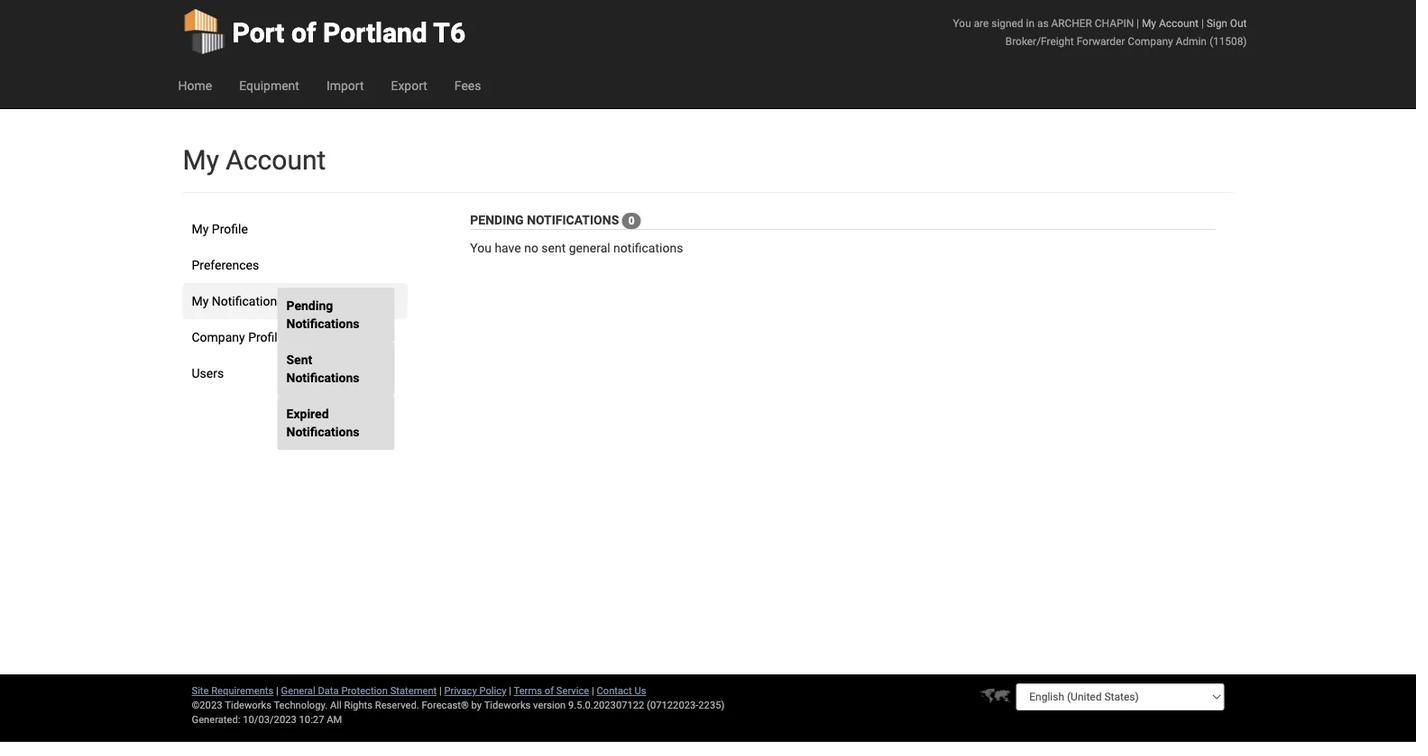 Task type: describe. For each thing, give the bounding box(es) containing it.
2235)
[[699, 700, 725, 711]]

port
[[232, 17, 285, 49]]

t6
[[433, 17, 466, 49]]

profile for company profile
[[248, 330, 284, 345]]

1 vertical spatial company
[[192, 330, 245, 345]]

port of portland t6 link
[[183, 0, 466, 63]]

| right chapin
[[1137, 17, 1140, 29]]

my profile
[[192, 222, 248, 236]]

(07122023-
[[647, 700, 699, 711]]

home
[[178, 78, 212, 93]]

import button
[[313, 63, 378, 108]]

am
[[327, 714, 342, 726]]

general
[[569, 240, 611, 255]]

site requirements link
[[192, 685, 274, 697]]

my for my account
[[183, 144, 219, 176]]

statement
[[390, 685, 437, 697]]

site
[[192, 685, 209, 697]]

equipment button
[[226, 63, 313, 108]]

contact us link
[[597, 685, 646, 697]]

notifications for expired notifications
[[286, 425, 360, 439]]

users
[[192, 366, 224, 381]]

data
[[318, 685, 339, 697]]

privacy
[[444, 685, 477, 697]]

are
[[974, 17, 989, 29]]

notifications for sent notifications
[[286, 370, 360, 385]]

1 vertical spatial account
[[226, 144, 326, 176]]

my account link
[[1142, 17, 1199, 29]]

admin
[[1176, 35, 1207, 47]]

export button
[[378, 63, 441, 108]]

sent
[[542, 240, 566, 255]]

tideworks
[[484, 700, 531, 711]]

requirements
[[211, 685, 274, 697]]

sign
[[1207, 17, 1228, 29]]

| left 'general'
[[276, 685, 279, 697]]

terms
[[514, 685, 542, 697]]

protection
[[341, 685, 388, 697]]

signed
[[992, 17, 1024, 29]]

my for my notifications
[[192, 294, 209, 309]]

port of portland t6
[[232, 17, 466, 49]]

import
[[327, 78, 364, 93]]

generated:
[[192, 714, 240, 726]]

pending for pending notifications 0
[[470, 212, 524, 227]]

site requirements | general data protection statement | privacy policy | terms of service | contact us ©2023 tideworks technology. all rights reserved. forecast® by tideworks version 9.5.0.202307122 (07122023-2235) generated: 10/03/2023 10:27 am
[[192, 685, 725, 726]]

fees
[[455, 78, 481, 93]]

sent
[[286, 352, 312, 367]]

9.5.0.202307122
[[568, 700, 645, 711]]

| up forecast®
[[439, 685, 442, 697]]

sign out link
[[1207, 17, 1247, 29]]

account inside you are signed in as archer chapin | my account | sign out broker/freight forwarder company admin (11508)
[[1159, 17, 1199, 29]]

my account
[[183, 144, 326, 176]]

archer
[[1052, 17, 1093, 29]]

as
[[1038, 17, 1049, 29]]

notifications
[[614, 240, 683, 255]]



Task type: vqa. For each thing, say whether or not it's contained in the screenshot.
Us on the bottom left
yes



Task type: locate. For each thing, give the bounding box(es) containing it.
you for you are signed in as archer chapin | my account | sign out broker/freight forwarder company admin (11508)
[[953, 17, 972, 29]]

you for you have no sent general notifications
[[470, 240, 492, 255]]

of inside "site requirements | general data protection statement | privacy policy | terms of service | contact us ©2023 tideworks technology. all rights reserved. forecast® by tideworks version 9.5.0.202307122 (07122023-2235) generated: 10/03/2023 10:27 am"
[[545, 685, 554, 697]]

broker/freight
[[1006, 35, 1074, 47]]

©2023 tideworks
[[192, 700, 272, 711]]

(11508)
[[1210, 35, 1247, 47]]

reserved.
[[375, 700, 419, 711]]

| left sign
[[1202, 17, 1204, 29]]

you are signed in as archer chapin | my account | sign out broker/freight forwarder company admin (11508)
[[953, 17, 1247, 47]]

company profile
[[192, 330, 284, 345]]

0 horizontal spatial account
[[226, 144, 326, 176]]

0 vertical spatial profile
[[212, 222, 248, 236]]

pending for pending notifications
[[286, 298, 333, 313]]

general data protection statement link
[[281, 685, 437, 697]]

profile up preferences
[[212, 222, 248, 236]]

my for my profile
[[192, 222, 209, 236]]

pending
[[470, 212, 524, 227], [286, 298, 333, 313]]

account
[[1159, 17, 1199, 29], [226, 144, 326, 176]]

1 vertical spatial pending
[[286, 298, 333, 313]]

0 horizontal spatial you
[[470, 240, 492, 255]]

notifications up you have no sent general notifications
[[527, 212, 619, 227]]

profile
[[212, 222, 248, 236], [248, 330, 284, 345]]

profile for my profile
[[212, 222, 248, 236]]

in
[[1026, 17, 1035, 29]]

notifications up sent on the left top
[[286, 316, 360, 331]]

my
[[1142, 17, 1157, 29], [183, 144, 219, 176], [192, 222, 209, 236], [192, 294, 209, 309]]

expired notifications
[[286, 406, 360, 439]]

my up preferences
[[192, 222, 209, 236]]

have
[[495, 240, 521, 255]]

notifications down expired
[[286, 425, 360, 439]]

preferences
[[192, 258, 259, 272]]

my down preferences
[[192, 294, 209, 309]]

notifications down sent on the left top
[[286, 370, 360, 385]]

account down 'equipment' popup button at the top left
[[226, 144, 326, 176]]

company
[[1128, 35, 1174, 47], [192, 330, 245, 345]]

pending up have
[[470, 212, 524, 227]]

0 horizontal spatial of
[[291, 17, 316, 49]]

of up version
[[545, 685, 554, 697]]

10:27
[[299, 714, 324, 726]]

0 vertical spatial you
[[953, 17, 972, 29]]

notifications for pending notifications 0
[[527, 212, 619, 227]]

notifications up company profile at the top of page
[[212, 294, 284, 309]]

1 horizontal spatial of
[[545, 685, 554, 697]]

1 vertical spatial you
[[470, 240, 492, 255]]

of
[[291, 17, 316, 49], [545, 685, 554, 697]]

technology.
[[274, 700, 328, 711]]

forecast®
[[422, 700, 469, 711]]

1 vertical spatial of
[[545, 685, 554, 697]]

pending notifications
[[286, 298, 360, 331]]

0 vertical spatial of
[[291, 17, 316, 49]]

by
[[472, 700, 482, 711]]

all
[[330, 700, 342, 711]]

0 vertical spatial pending
[[470, 212, 524, 227]]

general
[[281, 685, 315, 697]]

contact
[[597, 685, 632, 697]]

policy
[[480, 685, 507, 697]]

my notifications
[[192, 294, 284, 309]]

no
[[524, 240, 539, 255]]

fees button
[[441, 63, 495, 108]]

0 horizontal spatial company
[[192, 330, 245, 345]]

home button
[[165, 63, 226, 108]]

you
[[953, 17, 972, 29], [470, 240, 492, 255]]

pending notifications 0
[[470, 212, 635, 227]]

| up tideworks
[[509, 685, 512, 697]]

|
[[1137, 17, 1140, 29], [1202, 17, 1204, 29], [276, 685, 279, 697], [439, 685, 442, 697], [509, 685, 512, 697], [592, 685, 594, 697]]

service
[[557, 685, 589, 697]]

my right chapin
[[1142, 17, 1157, 29]]

expired
[[286, 406, 329, 421]]

my inside you are signed in as archer chapin | my account | sign out broker/freight forwarder company admin (11508)
[[1142, 17, 1157, 29]]

1 horizontal spatial account
[[1159, 17, 1199, 29]]

company down "my account" link
[[1128, 35, 1174, 47]]

1 horizontal spatial company
[[1128, 35, 1174, 47]]

rights
[[344, 700, 373, 711]]

you inside you are signed in as archer chapin | my account | sign out broker/freight forwarder company admin (11508)
[[953, 17, 972, 29]]

you left have
[[470, 240, 492, 255]]

terms of service link
[[514, 685, 589, 697]]

portland
[[323, 17, 427, 49]]

chapin
[[1095, 17, 1134, 29]]

my up my profile
[[183, 144, 219, 176]]

1 horizontal spatial you
[[953, 17, 972, 29]]

version
[[533, 700, 566, 711]]

company up users
[[192, 330, 245, 345]]

pending up sent on the left top
[[286, 298, 333, 313]]

| up 9.5.0.202307122
[[592, 685, 594, 697]]

10/03/2023
[[243, 714, 297, 726]]

0 horizontal spatial profile
[[212, 222, 248, 236]]

0 vertical spatial account
[[1159, 17, 1199, 29]]

1 horizontal spatial profile
[[248, 330, 284, 345]]

1 horizontal spatial pending
[[470, 212, 524, 227]]

1 vertical spatial profile
[[248, 330, 284, 345]]

pending inside pending notifications
[[286, 298, 333, 313]]

0 horizontal spatial pending
[[286, 298, 333, 313]]

notifications for pending notifications
[[286, 316, 360, 331]]

company inside you are signed in as archer chapin | my account | sign out broker/freight forwarder company admin (11508)
[[1128, 35, 1174, 47]]

profile down my notifications
[[248, 330, 284, 345]]

equipment
[[239, 78, 299, 93]]

us
[[635, 685, 646, 697]]

sent notifications
[[286, 352, 360, 385]]

of right port
[[291, 17, 316, 49]]

0
[[629, 215, 635, 227]]

you have no sent general notifications
[[470, 240, 683, 255]]

0 vertical spatial company
[[1128, 35, 1174, 47]]

account up admin
[[1159, 17, 1199, 29]]

you left are
[[953, 17, 972, 29]]

forwarder
[[1077, 35, 1126, 47]]

notifications
[[527, 212, 619, 227], [212, 294, 284, 309], [286, 316, 360, 331], [286, 370, 360, 385], [286, 425, 360, 439]]

notifications for my notifications
[[212, 294, 284, 309]]

out
[[1231, 17, 1247, 29]]

export
[[391, 78, 428, 93]]

privacy policy link
[[444, 685, 507, 697]]



